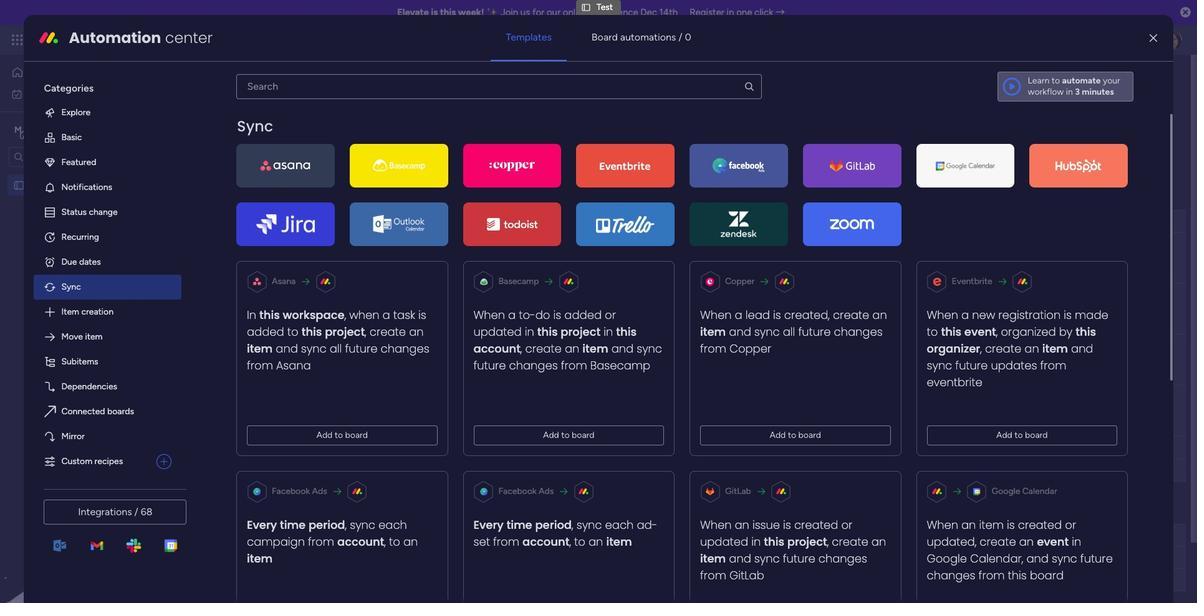 Task type: locate. For each thing, give the bounding box(es) containing it.
0 horizontal spatial account , to an item
[[247, 534, 418, 567]]

0 vertical spatial basecamp
[[499, 276, 539, 287]]

0 vertical spatial due date field
[[604, 215, 645, 229]]

0 vertical spatial updated
[[474, 324, 522, 340]]

main right workspace icon at top left
[[29, 124, 51, 136]]

test
[[597, 2, 613, 12], [29, 180, 46, 190], [214, 190, 238, 205], [236, 304, 252, 314], [236, 355, 252, 365], [236, 406, 252, 417]]

event
[[965, 324, 997, 340], [1037, 534, 1069, 550]]

1 vertical spatial see
[[569, 94, 584, 104]]

gitlab up when an issue is created or updated in
[[725, 486, 751, 497]]

created inside when an item is created or updated, create an
[[1018, 517, 1062, 533]]

priority right column information icon
[[698, 216, 726, 227]]

1 horizontal spatial set
[[474, 534, 490, 550]]

new down main table button
[[194, 150, 212, 160]]

ads up assessment on the left of page
[[312, 486, 327, 497]]

of right the type
[[260, 94, 268, 105]]

status inside option
[[61, 207, 87, 218]]

0 horizontal spatial all
[[330, 341, 342, 357]]

sync for , sync each campaign from
[[350, 517, 376, 533]]

connected boards option
[[34, 400, 182, 425]]

future inside "and sync future changes from basecamp"
[[474, 358, 506, 373]]

your workflow in
[[1028, 75, 1120, 97]]

2 period from the left
[[536, 517, 572, 533]]

when for when an item is created or updated, create an
[[927, 517, 959, 533]]

Owner field
[[450, 215, 483, 229], [450, 529, 483, 543]]

✨
[[486, 7, 498, 18]]

dec left 12
[[612, 305, 627, 314]]

google left the calendar
[[992, 486, 1021, 497]]

project down main table button
[[214, 150, 242, 160]]

Timeline field
[[867, 215, 906, 229], [867, 529, 906, 543]]

created for event
[[1018, 517, 1062, 533]]

basecamp down not
[[499, 276, 539, 287]]

0 horizontal spatial set
[[363, 94, 376, 105]]

2 a from the left
[[508, 307, 516, 323]]

this down the calendar, at the right bottom of page
[[1008, 568, 1027, 584]]

and down when an issue is created or updated in
[[729, 551, 751, 567]]

1 vertical spatial files
[[790, 530, 808, 541]]

and down in this workspace
[[276, 341, 298, 357]]

gitlab down when an issue is created or updated in
[[730, 568, 765, 584]]

created inside when an issue is created or updated in
[[795, 517, 839, 533]]

lottie animation image
[[0, 478, 159, 604]]

invite / 1
[[1109, 73, 1142, 84]]

invite / 1 button
[[1086, 69, 1147, 89]]

test left building
[[236, 304, 252, 314]]

board automations / 0
[[592, 31, 691, 43]]

low
[[704, 304, 720, 314]]

1 vertical spatial work
[[42, 88, 61, 99]]

1 horizontal spatial each
[[605, 517, 634, 533]]

1 vertical spatial priority
[[698, 530, 726, 541]]

calendar
[[1023, 486, 1058, 497]]

test right public board icon
[[29, 180, 46, 190]]

each
[[379, 517, 407, 533], [605, 517, 634, 533]]

1 add from the left
[[317, 430, 333, 441]]

1 add to board from the left
[[317, 430, 368, 441]]

/ left 68
[[134, 506, 138, 518]]

2 timeline field from the top
[[867, 529, 906, 543]]

categories
[[44, 82, 94, 94]]

1 vertical spatial /
[[1133, 73, 1136, 84]]

featured option
[[34, 150, 182, 175]]

0 vertical spatial date
[[625, 216, 642, 227]]

is right the lead
[[773, 307, 781, 323]]

owners,
[[331, 94, 361, 105]]

created down the calendar
[[1018, 517, 1062, 533]]

added inside , when a task is added to
[[247, 324, 284, 340]]

google inside in google calendar, and sync future changes from this board
[[927, 551, 967, 567]]

and down by at bottom right
[[1072, 341, 1094, 357]]

2 files field from the top
[[787, 529, 811, 543]]

1 horizontal spatial google
[[992, 486, 1021, 497]]

post
[[214, 504, 239, 519]]

categories heading
[[34, 72, 182, 100]]

main for main table
[[208, 117, 227, 127]]

0 horizontal spatial , create an item
[[521, 341, 609, 357]]

this project , create an item down when
[[247, 324, 424, 357]]

type
[[240, 94, 258, 105]]

this project , create an item down issue
[[700, 534, 886, 567]]

custom recipes
[[61, 456, 123, 467]]

working on it
[[513, 304, 565, 314]]

sync inside the and sync future changes from gitlab
[[755, 551, 780, 567]]

0 horizontal spatial sync
[[61, 282, 81, 292]]

and left keep
[[415, 94, 429, 105]]

2 horizontal spatial /
[[1133, 73, 1136, 84]]

custom
[[61, 456, 92, 467]]

0 vertical spatial your
[[1103, 75, 1120, 86]]

and
[[415, 94, 429, 105], [729, 324, 751, 340], [276, 341, 298, 357], [612, 341, 634, 357], [1072, 341, 1094, 357], [729, 551, 751, 567], [1027, 551, 1049, 567]]

2 files from the top
[[790, 530, 808, 541]]

1 horizontal spatial this project , create an item
[[700, 534, 886, 567]]

, create an item for updates
[[981, 341, 1068, 357]]

your up "minutes" on the right
[[1103, 75, 1120, 86]]

2 due date field from the top
[[604, 529, 645, 543]]

1 owner field from the top
[[450, 215, 483, 229]]

1 vertical spatial google
[[927, 551, 967, 567]]

sort button
[[455, 145, 499, 165]]

when left the lead
[[700, 307, 732, 323]]

event down new
[[965, 324, 997, 340]]

copper up the lead
[[725, 276, 755, 287]]

Priority field
[[695, 215, 729, 229], [695, 529, 729, 543]]

item inside when a lead is created, create an item
[[700, 324, 726, 340]]

production for post
[[242, 504, 304, 519]]

a inside when a lead is created, create an item
[[735, 307, 743, 323]]

0 vertical spatial priority
[[698, 216, 726, 227]]

ads up , sync each ad- set from
[[539, 486, 554, 497]]

1 vertical spatial gitlab
[[730, 568, 765, 584]]

0 vertical spatial event
[[965, 324, 997, 340]]

and inside "and sync future changes from basecamp"
[[612, 341, 634, 357]]

test down new project "button"
[[214, 190, 238, 205]]

/ for invite / 1
[[1133, 73, 1136, 84]]

0 vertical spatial timeline field
[[867, 215, 906, 229]]

4 a from the left
[[962, 307, 969, 323]]

from inside , sync each campaign from
[[308, 534, 334, 550]]

this down made
[[1076, 324, 1096, 340]]

3 add to board from the left
[[770, 430, 821, 441]]

test inside list box
[[29, 180, 46, 190]]

is up by at bottom right
[[1064, 307, 1072, 323]]

1 inside button
[[1138, 73, 1142, 84]]

1 date from the top
[[625, 216, 642, 227]]

facebook
[[272, 486, 310, 497], [499, 486, 537, 497]]

changes
[[834, 324, 883, 340], [381, 341, 430, 357], [509, 358, 558, 373], [819, 551, 867, 567], [927, 568, 976, 584]]

when inside the when a to-do is added or updated in
[[474, 307, 505, 323]]

each inside , sync each ad- set from
[[605, 517, 634, 533]]

project down assessment on the left of page
[[311, 530, 339, 541]]

1 facebook from the left
[[272, 486, 310, 497]]

board for eventbrite
[[1025, 430, 1048, 441]]

public board image
[[13, 179, 25, 191]]

and right the calendar, at the right bottom of page
[[1027, 551, 1049, 567]]

1 horizontal spatial all
[[783, 324, 796, 340]]

2 each from the left
[[605, 517, 634, 533]]

due left ad-
[[607, 530, 622, 541]]

this project , create an item
[[247, 324, 424, 357], [700, 534, 886, 567]]

1 time from the left
[[280, 517, 306, 533]]

all for asana
[[330, 341, 342, 357]]

time for from
[[280, 517, 306, 533]]

dec for dec 13
[[612, 356, 627, 365]]

all down , when a task is added to
[[330, 341, 342, 357]]

basecamp down this project in on the bottom of the page
[[591, 358, 651, 373]]

featured
[[61, 157, 96, 168]]

production down the v2 search image
[[241, 190, 303, 205]]

1 horizontal spatial see
[[569, 94, 584, 104]]

a inside the when a to-do is added or updated in
[[508, 307, 516, 323]]

dec left 13
[[612, 356, 627, 365]]

in google calendar, and sync future changes from this board
[[927, 534, 1113, 584]]

priority field right column information icon
[[695, 215, 729, 229]]

board for basecamp
[[572, 430, 595, 441]]

1 horizontal spatial /
[[679, 31, 682, 43]]

Files field
[[787, 215, 811, 229], [787, 529, 811, 543]]

main inside button
[[208, 117, 227, 127]]

account , to an item for campaign
[[247, 534, 418, 567]]

gantt
[[268, 117, 291, 127]]

3 a from the left
[[735, 307, 743, 323]]

it
[[560, 304, 565, 314]]

1 facebook ads from the left
[[272, 486, 327, 497]]

facebook for set
[[499, 486, 537, 497]]

2 account , to an item from the left
[[523, 534, 632, 550]]

new up test building on the left of the page
[[236, 253, 254, 263]]

Status field
[[524, 215, 555, 229], [524, 529, 555, 543]]

2 every from the left
[[474, 517, 504, 533]]

monday work management
[[55, 32, 194, 47]]

test list box
[[0, 172, 159, 364]]

0 horizontal spatial time
[[280, 517, 306, 533]]

created right issue
[[795, 517, 839, 533]]

high
[[702, 355, 721, 365]]

is right do at the left
[[554, 307, 562, 323]]

0 horizontal spatial every
[[247, 517, 277, 533]]

when for when an issue is created or updated in
[[700, 517, 732, 533]]

changes inside the and sync future changes from gitlab
[[819, 551, 867, 567]]

issue
[[753, 517, 780, 533]]

main for main workspace
[[29, 124, 51, 136]]

workspace down explore
[[53, 124, 102, 136]]

and for and sync future updates from eventbrite
[[1072, 341, 1094, 357]]

added inside the when a to-do is added or updated in
[[565, 307, 602, 323]]

0 vertical spatial files
[[790, 216, 808, 227]]

added up this project in on the bottom of the page
[[565, 307, 602, 323]]

of right "track"
[[474, 94, 483, 105]]

added
[[565, 307, 602, 323], [247, 324, 284, 340]]

main table
[[208, 117, 250, 127]]

0 vertical spatial asana
[[272, 276, 296, 287]]

copper down the lead
[[730, 341, 772, 357]]

work right the my
[[42, 88, 61, 99]]

workspace up and sync all future changes from asana
[[283, 307, 345, 323]]

account , to an item for ad-
[[523, 534, 632, 550]]

sync inside sync "option"
[[61, 282, 81, 292]]

collapse board header image
[[1159, 117, 1169, 127]]

this down dec 12
[[617, 324, 637, 340]]

new project up test building on the left of the page
[[236, 253, 284, 263]]

item inside account , to an item
[[247, 551, 273, 567]]

1 horizontal spatial time
[[507, 517, 533, 533]]

0 horizontal spatial facebook ads
[[272, 486, 327, 497]]

0 horizontal spatial added
[[247, 324, 284, 340]]

created for this project
[[795, 517, 839, 533]]

or
[[605, 307, 616, 323], [842, 517, 853, 533], [1065, 517, 1077, 533]]

automation  center image
[[39, 28, 59, 48]]

0 vertical spatial due date
[[607, 216, 642, 227]]

changes inside and sync all future changes from asana
[[381, 341, 430, 357]]

1 every time period from the left
[[247, 517, 345, 533]]

changes inside "and sync future changes from basecamp"
[[509, 358, 558, 373]]

2 vertical spatial /
[[134, 506, 138, 518]]

every time period for from
[[247, 517, 345, 533]]

2 priority from the top
[[698, 530, 726, 541]]

0 horizontal spatial updated
[[474, 324, 522, 340]]

board for from
[[345, 430, 368, 441]]

all inside and sync all future changes from asana
[[330, 341, 342, 357]]

4 add from the left
[[997, 430, 1013, 441]]

1 horizontal spatial account
[[474, 341, 521, 357]]

see left plans
[[218, 34, 233, 45]]

in inside your workflow in
[[1066, 87, 1073, 97]]

sync
[[755, 324, 780, 340], [301, 341, 327, 357], [637, 341, 662, 357], [927, 358, 953, 373], [350, 517, 376, 533], [577, 517, 602, 533], [755, 551, 780, 567], [1052, 551, 1078, 567]]

1 files from the top
[[790, 216, 808, 227]]

sync option
[[34, 275, 182, 300]]

dec for dec 12
[[612, 305, 627, 314]]

0 vertical spatial due
[[607, 216, 622, 227]]

0 vertical spatial priority field
[[695, 215, 729, 229]]

1 horizontal spatial account , to an item
[[523, 534, 632, 550]]

and down the lead
[[729, 324, 751, 340]]

when inside when a lead is created, create an item
[[700, 307, 732, 323]]

0 horizontal spatial facebook
[[272, 486, 310, 497]]

custom recipes option
[[34, 450, 152, 474]]

/ right invite
[[1133, 73, 1136, 84]]

a inside , when a task is added to
[[383, 307, 390, 323]]

status
[[61, 207, 87, 218], [527, 216, 552, 227], [527, 530, 552, 541]]

lottie animation element
[[0, 478, 159, 604]]

1 vertical spatial 1
[[419, 308, 422, 316]]

2 created from the left
[[1018, 517, 1062, 533]]

copper
[[725, 276, 755, 287], [730, 341, 772, 357]]

1 horizontal spatial every time period
[[474, 517, 572, 533]]

2 horizontal spatial or
[[1065, 517, 1077, 533]]

facebook ads up , sync each ad- set from
[[499, 486, 554, 497]]

1 horizontal spatial 1
[[1138, 73, 1142, 84]]

0 horizontal spatial work
[[42, 88, 61, 99]]

made
[[1075, 307, 1109, 323]]

future inside and sync future updates from eventbrite
[[956, 358, 988, 373]]

test for test testing
[[236, 355, 252, 365]]

1 horizontal spatial facebook
[[499, 486, 537, 497]]

each right assessment on the left of page
[[379, 517, 407, 533]]

each inside , sync each campaign from
[[379, 517, 407, 533]]

add for basecamp
[[543, 430, 559, 441]]

week!
[[458, 7, 484, 18]]

is up in google calendar, and sync future changes from this board
[[1007, 517, 1015, 533]]

this inside this organizer
[[1076, 324, 1096, 340]]

this down do at the left
[[538, 324, 558, 340]]

1 every from the left
[[247, 517, 277, 533]]

2 every time period from the left
[[474, 517, 572, 533]]

and inside and sync all future changes from asana
[[276, 341, 298, 357]]

join
[[501, 7, 518, 18]]

0 horizontal spatial your
[[511, 94, 529, 105]]

event down the calendar
[[1037, 534, 1069, 550]]

work inside button
[[42, 88, 61, 99]]

due for first "due date" field from the bottom
[[607, 530, 622, 541]]

future
[[799, 324, 831, 340], [345, 341, 378, 357], [474, 358, 506, 373], [956, 358, 988, 373], [783, 551, 816, 567], [1081, 551, 1113, 567]]

, create an item down this project in on the bottom of the page
[[521, 341, 609, 357]]

Due date field
[[604, 215, 645, 229], [604, 529, 645, 543]]

files for timeline
[[790, 216, 808, 227]]

work for monday
[[101, 32, 123, 47]]

2 add to board button from the left
[[474, 426, 664, 446]]

0 horizontal spatial or
[[605, 307, 616, 323]]

0 horizontal spatial each
[[379, 517, 407, 533]]

facebook ads up post production assessment
[[272, 486, 327, 497]]

v2 search image
[[281, 148, 290, 162]]

and sync future changes from basecamp
[[474, 341, 662, 373]]

main
[[208, 117, 227, 127], [29, 124, 51, 136]]

0 horizontal spatial this project , create an item
[[247, 324, 424, 357]]

manage
[[191, 94, 222, 105]]

notifications option
[[34, 175, 182, 200]]

2 , create an item from the left
[[981, 341, 1068, 357]]

add for eventbrite
[[997, 430, 1013, 441]]

when inside 'when a new registration is made to'
[[927, 307, 959, 323]]

account inside the 'this account'
[[474, 341, 521, 357]]

2 facebook from the left
[[499, 486, 537, 497]]

a inside 'when a new registration is made to'
[[962, 307, 969, 323]]

notifications
[[61, 182, 112, 193]]

1 vertical spatial updated
[[700, 534, 749, 550]]

2 time from the left
[[507, 517, 533, 533]]

or inside the when a to-do is added or updated in
[[605, 307, 616, 323]]

is inside when a lead is created, create an item
[[773, 307, 781, 323]]

0 horizontal spatial 1
[[419, 308, 422, 316]]

2 add to board from the left
[[543, 430, 595, 441]]

main inside workspace selection element
[[29, 124, 51, 136]]

option
[[0, 174, 159, 176]]

basic option
[[34, 125, 182, 150]]

2 date from the top
[[625, 530, 642, 541]]

updated,
[[927, 534, 977, 550]]

0 horizontal spatial event
[[965, 324, 997, 340]]

/
[[679, 31, 682, 43], [1133, 73, 1136, 84], [134, 506, 138, 518]]

and sync future changes from gitlab
[[700, 551, 867, 584]]

test for test building
[[236, 304, 252, 314]]

1 horizontal spatial ads
[[539, 486, 554, 497]]

main left table
[[208, 117, 227, 127]]

, create an item down organized
[[981, 341, 1068, 357]]

when left 'to-'
[[474, 307, 505, 323]]

4 add to board button from the left
[[927, 426, 1118, 446]]

1 vertical spatial due date
[[607, 530, 642, 541]]

or inside when an issue is created or updated in
[[842, 517, 853, 533]]

1 horizontal spatial or
[[842, 517, 853, 533]]

each for , sync each campaign from
[[379, 517, 407, 533]]

facebook ads for from
[[272, 486, 327, 497]]

and for and sync future changes from basecamp
[[612, 341, 634, 357]]

project inside "button"
[[214, 150, 242, 160]]

2 ads from the left
[[539, 486, 554, 497]]

asana up publishing
[[276, 358, 311, 373]]

1 add to board button from the left
[[247, 426, 438, 446]]

0 vertical spatial new
[[194, 150, 212, 160]]

new inside "button"
[[194, 150, 212, 160]]

1 vertical spatial workspace
[[283, 307, 345, 323]]

0 vertical spatial google
[[992, 486, 1021, 497]]

1 vertical spatial files field
[[787, 529, 811, 543]]

when for when a lead is created, create an item
[[700, 307, 732, 323]]

1 account , to an item from the left
[[247, 534, 418, 567]]

due inside 'due dates' option
[[61, 257, 77, 267]]

4 add to board from the left
[[997, 430, 1048, 441]]

1 horizontal spatial main
[[208, 117, 227, 127]]

/ left 0
[[679, 31, 682, 43]]

due left column information icon
[[607, 216, 622, 227]]

show board description image
[[239, 72, 254, 85]]

1 timeline field from the top
[[867, 215, 906, 229]]

test testing
[[236, 355, 283, 365]]

0 vertical spatial new project
[[194, 150, 242, 160]]

is right issue
[[783, 517, 791, 533]]

account inside account , to an item
[[338, 534, 385, 550]]

1 right invite
[[1138, 73, 1142, 84]]

, inside , when a task is added to
[[345, 307, 346, 323]]

add to board for basecamp
[[543, 430, 595, 441]]

see left 'more' at the top
[[569, 94, 584, 104]]

0 horizontal spatial of
[[260, 94, 268, 105]]

0 vertical spatial owner field
[[450, 215, 483, 229]]

a left task
[[383, 307, 390, 323]]

1 , create an item from the left
[[521, 341, 609, 357]]

from inside and sync future updates from eventbrite
[[1041, 358, 1067, 373]]

1 horizontal spatial basecamp
[[591, 358, 651, 373]]

1 created from the left
[[795, 517, 839, 533]]

1 vertical spatial basecamp
[[591, 358, 651, 373]]

priority
[[698, 216, 726, 227], [698, 530, 726, 541]]

work right monday on the left of page
[[101, 32, 123, 47]]

1 vertical spatial status field
[[524, 529, 555, 543]]

0 horizontal spatial every time period
[[247, 517, 345, 533]]

monday
[[55, 32, 98, 47]]

1 files field from the top
[[787, 215, 811, 229]]

dec left 14th
[[641, 7, 657, 18]]

2 facebook ads from the left
[[499, 486, 554, 497]]

home
[[29, 67, 53, 77]]

1 vertical spatial production
[[242, 504, 304, 519]]

explore option
[[34, 100, 182, 125]]

changes inside in google calendar, and sync future changes from this board
[[927, 568, 976, 584]]

for
[[532, 7, 544, 18]]

sync inside and sync future updates from eventbrite
[[927, 358, 953, 373]]

→
[[776, 7, 785, 18]]

test inside field
[[214, 190, 238, 205]]

new project button
[[189, 145, 247, 165]]

0 vertical spatial copper
[[725, 276, 755, 287]]

a for when a to-do is added or updated in
[[508, 307, 516, 323]]

publishing
[[254, 406, 294, 417]]

asana up building
[[272, 276, 296, 287]]

1 period from the left
[[309, 517, 345, 533]]

see inside button
[[218, 34, 233, 45]]

invite
[[1109, 73, 1130, 84]]

in
[[727, 7, 734, 18], [1066, 87, 1073, 97], [525, 324, 534, 340], [604, 324, 613, 340], [752, 534, 761, 550], [1072, 534, 1082, 550]]

keep
[[432, 94, 450, 105]]

1 horizontal spatial every
[[474, 517, 504, 533]]

every for , sync each campaign from
[[247, 517, 277, 533]]

a left the lead
[[735, 307, 743, 323]]

0
[[685, 31, 691, 43]]

1 vertical spatial timeline field
[[867, 529, 906, 543]]

0 horizontal spatial google
[[927, 551, 967, 567]]

sync inside and sync all future changes from asana
[[301, 341, 327, 357]]

mirror
[[61, 431, 85, 442]]

project down the pipeline
[[311, 216, 339, 226]]

2 add from the left
[[543, 430, 559, 441]]

when inside when an issue is created or updated in
[[700, 517, 732, 533]]

1 vertical spatial timeline
[[870, 530, 903, 541]]

, sync each ad- set from
[[474, 517, 658, 550]]

1 horizontal spatial created
[[1018, 517, 1062, 533]]

1 vertical spatial dec
[[612, 305, 627, 314]]

column information image
[[651, 217, 661, 227]]

2 vertical spatial dec
[[612, 356, 627, 365]]

1 a from the left
[[383, 307, 390, 323]]

None search field
[[237, 74, 762, 99]]

sync for and sync future changes from gitlab
[[755, 551, 780, 567]]

1 right task
[[419, 308, 422, 316]]

updates
[[991, 358, 1037, 373]]

all down created,
[[783, 324, 796, 340]]

from inside and sync all future changes from copper
[[700, 341, 727, 357]]

learn to automate
[[1028, 75, 1101, 86]]

and inside and sync future updates from eventbrite
[[1072, 341, 1094, 357]]

create inside when an item is created or updated, create an
[[980, 534, 1016, 550]]

any
[[224, 94, 238, 105]]

all inside and sync all future changes from copper
[[783, 324, 796, 340]]

add to board button for basecamp
[[474, 426, 664, 446]]

register
[[690, 7, 725, 18]]

and inside the and sync future changes from gitlab
[[729, 551, 751, 567]]

and sync all future changes from asana
[[247, 341, 430, 373]]

and for and sync future changes from gitlab
[[729, 551, 751, 567]]

is right task
[[419, 307, 427, 323]]

0 vertical spatial status field
[[524, 215, 555, 229]]

a left 'to-'
[[508, 307, 516, 323]]

sync inside , sync each campaign from
[[350, 517, 376, 533]]

priority left issue
[[698, 530, 726, 541]]

where
[[485, 94, 509, 105]]

ads for from
[[312, 486, 327, 497]]

column information image
[[564, 217, 574, 227], [564, 531, 574, 541], [651, 531, 661, 541], [913, 531, 923, 541]]

production
[[241, 190, 303, 205], [242, 504, 304, 519]]

1 button
[[395, 284, 436, 335]]

production up campaign
[[242, 504, 304, 519]]

your right where
[[511, 94, 529, 105]]

test left testing
[[236, 355, 252, 365]]

1 ads from the left
[[312, 486, 327, 497]]

0 horizontal spatial main
[[29, 124, 51, 136]]

sync inside , sync each ad- set from
[[577, 517, 602, 533]]

workspace
[[53, 124, 102, 136], [283, 307, 345, 323]]

workspace image
[[12, 123, 24, 137]]

68
[[141, 506, 153, 518]]

0 horizontal spatial account
[[338, 534, 385, 550]]

0 horizontal spatial /
[[134, 506, 138, 518]]

add for from
[[317, 430, 333, 441]]

0 vertical spatial timeline
[[870, 216, 903, 227]]

sync inside "and sync future changes from basecamp"
[[637, 341, 662, 357]]

this right in
[[260, 307, 280, 323]]

test left publishing
[[236, 406, 252, 417]]

added down in
[[247, 324, 284, 340]]

sync up the item
[[61, 282, 81, 292]]

board inside in google calendar, and sync future changes from this board
[[1030, 568, 1064, 584]]

1 vertical spatial copper
[[730, 341, 772, 357]]

new
[[972, 307, 996, 323]]

in inside when an issue is created or updated in
[[752, 534, 761, 550]]

1 vertical spatial your
[[511, 94, 529, 105]]

hide
[[522, 150, 541, 161]]

all
[[783, 324, 796, 340], [330, 341, 342, 357]]

, inside , sync each campaign from
[[345, 517, 347, 533]]

0 horizontal spatial created
[[795, 517, 839, 533]]

and inside and sync all future changes from copper
[[729, 324, 751, 340]]

/ inside button
[[1133, 73, 1136, 84]]

when left issue
[[700, 517, 732, 533]]

1 vertical spatial owner
[[454, 530, 480, 541]]

each left ad-
[[605, 517, 634, 533]]

on
[[548, 304, 558, 314]]

status change option
[[34, 200, 182, 225]]

/ for integrations / 68
[[134, 506, 138, 518]]

when up 'organizer'
[[927, 307, 959, 323]]

online
[[563, 7, 588, 18]]

registration
[[999, 307, 1061, 323]]

due date
[[607, 216, 642, 227], [607, 530, 642, 541]]

Search for a column type search field
[[237, 74, 762, 99]]

my
[[27, 88, 39, 99]]

0 horizontal spatial ads
[[312, 486, 327, 497]]

1 vertical spatial date
[[625, 530, 642, 541]]

when
[[474, 307, 505, 323], [700, 307, 732, 323], [927, 307, 959, 323], [700, 517, 732, 533], [927, 517, 959, 533]]

1 each from the left
[[379, 517, 407, 533]]

1 vertical spatial priority field
[[695, 529, 729, 543]]

1 vertical spatial owner field
[[450, 529, 483, 543]]

1 horizontal spatial work
[[101, 32, 123, 47]]

time for set
[[507, 517, 533, 533]]

see for see plans
[[218, 34, 233, 45]]

1 timeline from the top
[[870, 216, 903, 227]]



Task type: describe. For each thing, give the bounding box(es) containing it.
main table button
[[189, 112, 259, 132]]

add to board for eventbrite
[[997, 430, 1048, 441]]

add to board button for from
[[247, 426, 438, 446]]

0 vertical spatial gitlab
[[725, 486, 751, 497]]

in inside the when a to-do is added or updated in
[[525, 324, 534, 340]]

1 due date from the top
[[607, 216, 642, 227]]

eventbrite
[[927, 375, 983, 390]]

1 horizontal spatial event
[[1037, 534, 1069, 550]]

asana inside and sync all future changes from asana
[[276, 358, 311, 373]]

dependencies option
[[34, 375, 182, 400]]

each for , sync each ad- set from
[[605, 517, 634, 533]]

, create an item for changes
[[521, 341, 609, 357]]

connected
[[61, 406, 105, 417]]

integrations / 68
[[78, 506, 153, 518]]

is inside when an item is created or updated, create an
[[1007, 517, 1015, 533]]

this up 'organizer'
[[941, 324, 962, 340]]

due for 2nd "due date" field from the bottom
[[607, 216, 622, 227]]

in this workspace
[[247, 307, 345, 323]]

assessment
[[307, 504, 376, 519]]

1 inside button
[[419, 308, 422, 316]]

1 horizontal spatial new
[[236, 253, 254, 263]]

item
[[61, 307, 79, 317]]

do
[[536, 307, 550, 323]]

testing
[[254, 355, 283, 365]]

done
[[529, 355, 549, 365]]

not
[[516, 253, 531, 264]]

facebook for from
[[272, 486, 310, 497]]

eventbrite
[[952, 276, 993, 287]]

or for when an issue is created or updated in
[[842, 517, 853, 533]]

see more
[[569, 94, 606, 104]]

future inside in google calendar, and sync future changes from this board
[[1081, 551, 1113, 567]]

is right elevate at the left of page
[[431, 7, 438, 18]]

item inside when an item is created or updated, create an
[[979, 517, 1004, 533]]

date for first "due date" field from the bottom
[[625, 530, 642, 541]]

item inside option
[[85, 332, 103, 342]]

Test Production Pipeline field
[[211, 190, 354, 206]]

basic
[[61, 132, 82, 143]]

project.
[[270, 94, 301, 105]]

12
[[629, 305, 637, 314]]

add to board button for eventbrite
[[927, 426, 1118, 446]]

in
[[247, 307, 257, 323]]

ad-
[[637, 517, 658, 533]]

production for test
[[241, 190, 303, 205]]

from inside "and sync future changes from basecamp"
[[561, 358, 587, 373]]

, sync each campaign from
[[247, 517, 407, 550]]

1 due date field from the top
[[604, 215, 645, 229]]

add to board for from
[[317, 430, 368, 441]]

14th
[[659, 7, 678, 18]]

is inside 'when a new registration is made to'
[[1064, 307, 1072, 323]]

is inside , when a task is added to
[[419, 307, 427, 323]]

search image
[[744, 81, 755, 92]]

v2 done deadline image
[[586, 354, 595, 366]]

this project in
[[538, 324, 617, 340]]

and inside in google calendar, and sync future changes from this board
[[1027, 551, 1049, 567]]

due dates option
[[34, 250, 182, 275]]

conference
[[590, 7, 638, 18]]

our
[[547, 7, 561, 18]]

gantt button
[[259, 112, 300, 132]]

Search field
[[290, 147, 327, 164]]

recurring
[[61, 232, 99, 242]]

an inside when an issue is created or updated in
[[735, 517, 750, 533]]

google calendar
[[992, 486, 1058, 497]]

all for copper
[[783, 324, 796, 340]]

1 horizontal spatial workspace
[[283, 307, 345, 323]]

project down when
[[325, 324, 365, 340]]

subitems
[[61, 357, 98, 367]]

is inside when an issue is created or updated in
[[783, 517, 791, 533]]

when an issue is created or updated in
[[700, 517, 853, 550]]

person button
[[334, 145, 388, 165]]

2 due date from the top
[[607, 530, 642, 541]]

home button
[[7, 62, 134, 82]]

1 of from the left
[[260, 94, 268, 105]]

an inside when a lead is created, create an item
[[873, 307, 887, 323]]

sync for and sync future updates from eventbrite
[[927, 358, 953, 373]]

test for test publishing
[[236, 406, 252, 417]]

a for when a lead is created, create an item
[[735, 307, 743, 323]]

timelines
[[378, 94, 413, 105]]

register in one click →
[[690, 7, 785, 18]]

select product image
[[11, 34, 24, 46]]

elevate is this week! ✨ join us for our online conference dec 14th
[[397, 7, 678, 18]]

status for 2nd status field from the bottom of the page
[[527, 216, 552, 227]]

arrow down image
[[436, 148, 451, 163]]

3 add from the left
[[770, 430, 786, 441]]

1 owner from the top
[[454, 216, 480, 227]]

to inside account , to an item
[[389, 534, 400, 550]]

project left 'stands.'
[[531, 94, 559, 105]]

or for when an item is created or updated, create an
[[1065, 517, 1077, 533]]

hide button
[[502, 145, 548, 165]]

by
[[1059, 324, 1073, 340]]

board automations / 0 button
[[577, 22, 706, 52]]

test production pipeline
[[214, 190, 351, 205]]

recurring option
[[34, 225, 182, 250]]

status for 2nd status field from the top of the page
[[527, 530, 552, 541]]

Post Production Assessment field
[[211, 504, 379, 520]]

lead
[[746, 307, 770, 323]]

workspace selection element
[[12, 123, 104, 139]]

2 owner from the top
[[454, 530, 480, 541]]

automation center
[[69, 27, 213, 48]]

date for 2nd "due date" field from the bottom
[[625, 216, 642, 227]]

every time period for set
[[474, 517, 572, 533]]

account for , sync each ad- set from
[[523, 534, 570, 550]]

3 add to board button from the left
[[700, 426, 891, 446]]

a for when a new registration is made to
[[962, 307, 969, 323]]

future inside the and sync future changes from gitlab
[[783, 551, 816, 567]]

james peterson image
[[1162, 30, 1182, 50]]

see for see more
[[569, 94, 584, 104]]

sync inside in google calendar, and sync future changes from this board
[[1052, 551, 1078, 567]]

project up building
[[256, 253, 284, 263]]

filter button
[[392, 145, 451, 165]]

and sync all future changes from copper
[[700, 324, 883, 357]]

0 vertical spatial workspace
[[53, 124, 102, 136]]

, when a task is added to
[[247, 307, 427, 340]]

to inside 'when a new registration is made to'
[[927, 324, 938, 340]]

your inside your workflow in
[[1103, 75, 1120, 86]]

categories list box
[[34, 72, 192, 474]]

filter
[[412, 150, 431, 161]]

2 status field from the top
[[524, 529, 555, 543]]

this down in this workspace
[[302, 324, 322, 340]]

0 vertical spatial dec
[[641, 7, 657, 18]]

test for test production pipeline
[[214, 190, 238, 205]]

added for to
[[247, 324, 284, 340]]

13
[[629, 356, 637, 365]]

this down issue
[[764, 534, 785, 550]]

new project inside "button"
[[194, 150, 242, 160]]

1 horizontal spatial sync
[[237, 116, 273, 136]]

and for and sync all future changes from copper
[[729, 324, 751, 340]]

1 status field from the top
[[524, 215, 555, 229]]

files field for priority
[[787, 529, 811, 543]]

v2 overdue deadline image
[[586, 303, 595, 315]]

is inside the when a to-do is added or updated in
[[554, 307, 562, 323]]

my work
[[27, 88, 61, 99]]

test right "online"
[[597, 2, 613, 12]]

Search in workspace field
[[26, 150, 104, 164]]

period for set
[[536, 517, 572, 533]]

campaign
[[247, 534, 305, 550]]

updated inside the when a to-do is added or updated in
[[474, 324, 522, 340]]

boards
[[107, 406, 134, 417]]

click
[[755, 7, 773, 18]]

work for my
[[42, 88, 61, 99]]

this left 'week!'
[[440, 7, 456, 18]]

1 vertical spatial new project
[[236, 253, 284, 263]]

copper inside and sync all future changes from copper
[[730, 341, 772, 357]]

2 timeline from the top
[[870, 530, 903, 541]]

from inside in google calendar, and sync future changes from this board
[[979, 568, 1005, 584]]

sync for and sync future changes from basecamp
[[637, 341, 662, 357]]

connected boards
[[61, 406, 134, 417]]

table
[[229, 117, 250, 127]]

elevate
[[397, 7, 429, 18]]

changes inside and sync all future changes from copper
[[834, 324, 883, 340]]

change
[[89, 207, 118, 218]]

status change
[[61, 207, 118, 218]]

mirror option
[[34, 425, 182, 450]]

files for priority
[[790, 530, 808, 541]]

started
[[533, 253, 562, 264]]

, inside , sync each ad- set from
[[572, 517, 574, 533]]

when for when a to-do is added or updated in
[[474, 307, 505, 323]]

future inside and sync all future changes from asana
[[345, 341, 378, 357]]

updated inside when an issue is created or updated in
[[700, 534, 749, 550]]

an inside account , to an item
[[404, 534, 418, 550]]

2 of from the left
[[474, 94, 483, 105]]

creation
[[81, 307, 113, 317]]

item creation
[[61, 307, 113, 317]]

item creation option
[[34, 300, 182, 325]]

integrations / 68 button
[[44, 500, 187, 525]]

calendar,
[[971, 551, 1024, 567]]

add to favorites image
[[260, 72, 272, 84]]

minutes
[[1082, 87, 1114, 97]]

added for or
[[565, 307, 602, 323]]

templates button
[[491, 22, 567, 52]]

every for , sync each ad- set from
[[474, 517, 504, 533]]

this inside in google calendar, and sync future changes from this board
[[1008, 568, 1027, 584]]

2 owner field from the top
[[450, 529, 483, 543]]

automation
[[69, 27, 161, 48]]

sync for , sync each ad- set from
[[577, 517, 602, 533]]

ads for set
[[539, 486, 554, 497]]

future inside and sync all future changes from copper
[[799, 324, 831, 340]]

when a new registration is made to
[[927, 307, 1109, 340]]

files field for timeline
[[787, 215, 811, 229]]

project down 'v2 overdue deadline' image
[[561, 324, 601, 340]]

due dates
[[61, 257, 101, 267]]

gitlab inside the and sync future changes from gitlab
[[730, 568, 765, 584]]

account for , sync each campaign from
[[338, 534, 385, 550]]

basecamp inside "and sync future changes from basecamp"
[[591, 358, 651, 373]]

manage any type of project. assign owners, set timelines and keep track of where your project stands.
[[191, 94, 589, 105]]

period for from
[[309, 517, 345, 533]]

subitems option
[[34, 350, 182, 375]]

project up the and sync future changes from gitlab
[[788, 534, 828, 550]]

this inside the 'this account'
[[617, 324, 637, 340]]

automations
[[620, 31, 676, 43]]

1 priority field from the top
[[695, 215, 729, 229]]

more
[[586, 94, 606, 104]]

one
[[736, 7, 752, 18]]

to inside , when a task is added to
[[288, 324, 299, 340]]

post production assessment
[[214, 504, 376, 519]]

1 priority from the top
[[698, 216, 726, 227]]

, inside account , to an item
[[385, 534, 386, 550]]

in inside in google calendar, and sync future changes from this board
[[1072, 534, 1082, 550]]

from inside the and sync future changes from gitlab
[[700, 568, 727, 584]]

move item option
[[34, 325, 182, 350]]

sync for and sync all future changes from asana
[[301, 341, 327, 357]]

automate
[[1062, 75, 1101, 86]]

2 priority field from the top
[[695, 529, 729, 543]]

this organizer
[[927, 324, 1096, 357]]

from inside , sync each ad- set from
[[493, 534, 520, 550]]

task
[[394, 307, 416, 323]]

center
[[165, 27, 213, 48]]

and for and sync all future changes from asana
[[276, 341, 298, 357]]

organizer
[[927, 341, 981, 357]]

facebook ads for set
[[499, 486, 554, 497]]

create inside when a lead is created, create an item
[[833, 307, 870, 323]]

sync for and sync all future changes from copper
[[755, 324, 780, 340]]

from inside and sync all future changes from asana
[[247, 358, 273, 373]]

1 vertical spatial this project , create an item
[[700, 534, 886, 567]]

when for when a new registration is made to
[[927, 307, 959, 323]]

0 horizontal spatial basecamp
[[499, 276, 539, 287]]

set inside , sync each ad- set from
[[474, 534, 490, 550]]

dec 13
[[612, 356, 637, 365]]



Task type: vqa. For each thing, say whether or not it's contained in the screenshot.
Search Everything image
no



